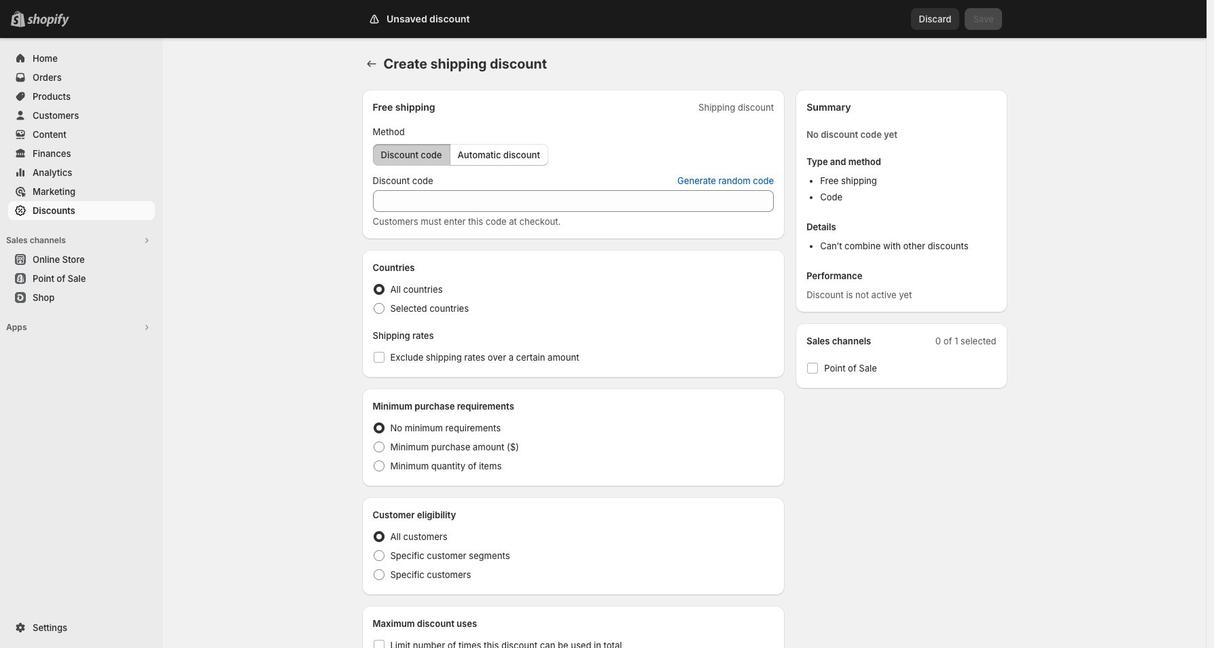 Task type: vqa. For each thing, say whether or not it's contained in the screenshot.
text box
yes



Task type: locate. For each thing, give the bounding box(es) containing it.
None text field
[[373, 190, 774, 212]]

shopify image
[[27, 14, 69, 27]]



